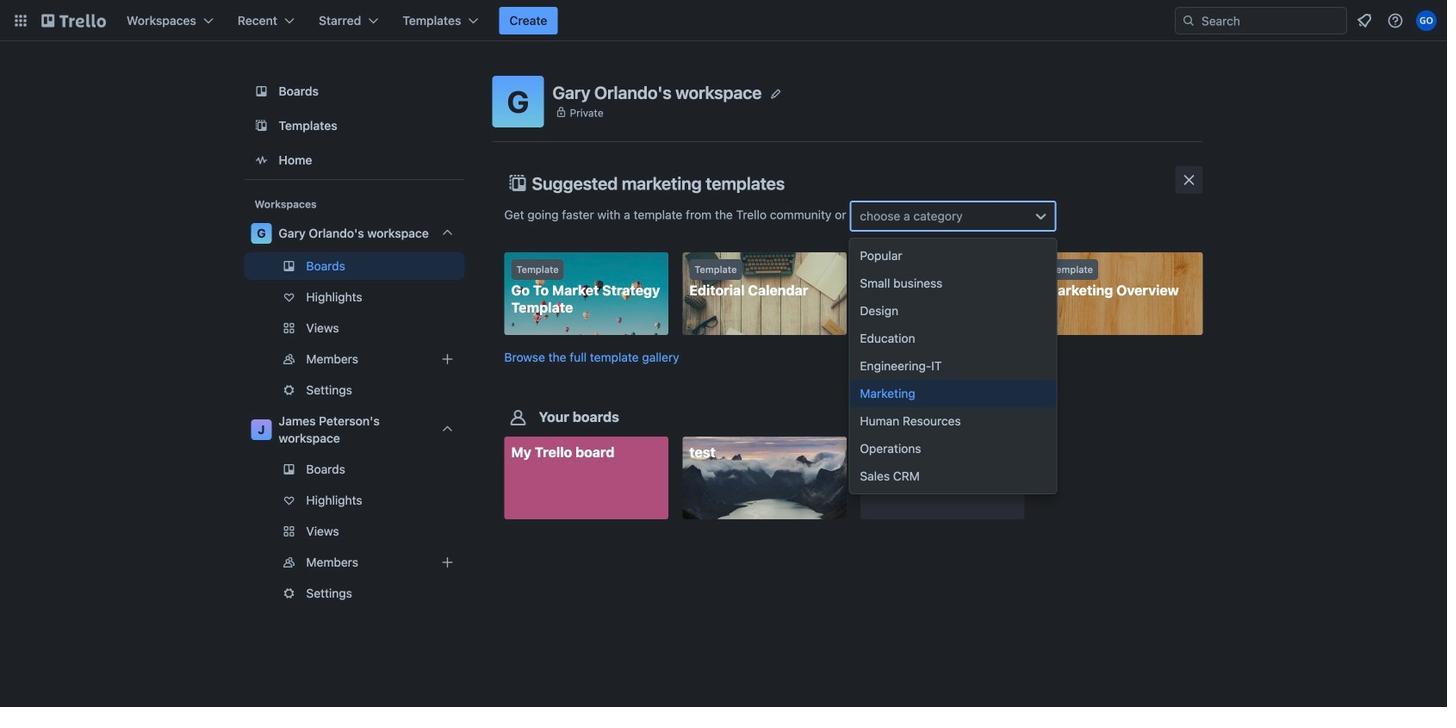 Task type: locate. For each thing, give the bounding box(es) containing it.
template board image
[[251, 115, 272, 136]]

add image
[[437, 552, 458, 573]]

back to home image
[[41, 7, 106, 34]]

primary element
[[0, 0, 1447, 41]]

home image
[[251, 150, 272, 171]]



Task type: vqa. For each thing, say whether or not it's contained in the screenshot.
Close popover icon on the right top of page
no



Task type: describe. For each thing, give the bounding box(es) containing it.
open information menu image
[[1387, 12, 1404, 29]]

add image
[[437, 349, 458, 370]]

Search field
[[1195, 8, 1346, 34]]

gary orlando (garyorlando) image
[[1416, 10, 1437, 31]]

search image
[[1182, 14, 1195, 28]]

board image
[[251, 81, 272, 102]]

0 notifications image
[[1354, 10, 1375, 31]]



